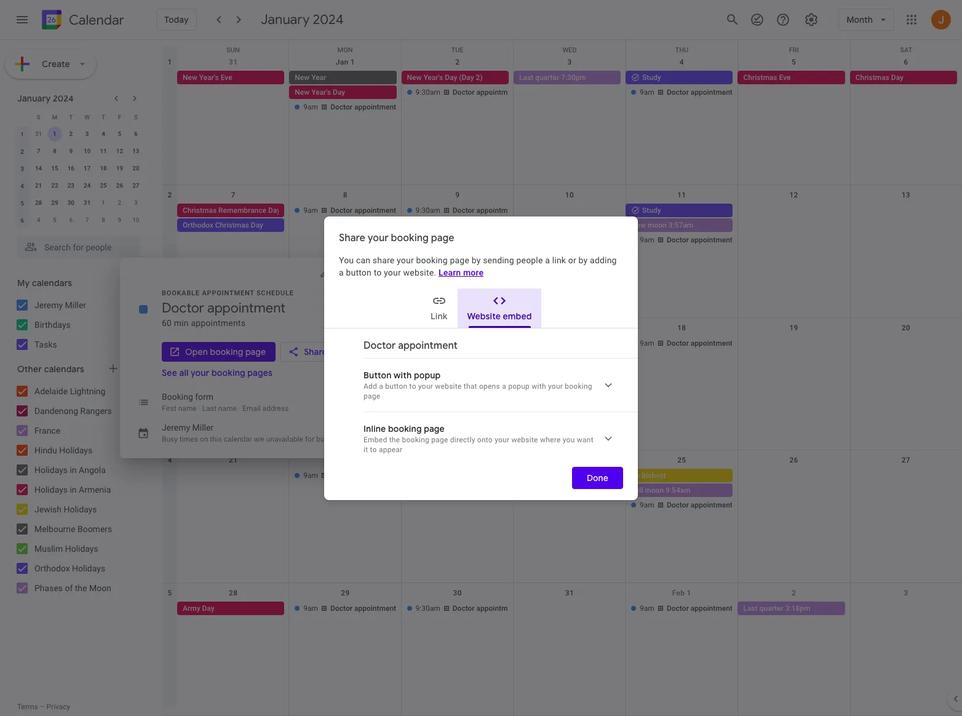 Task type: locate. For each thing, give the bounding box(es) containing it.
0 horizontal spatial button
[[346, 267, 372, 277]]

1 vertical spatial website
[[512, 436, 539, 444]]

share for share
[[304, 347, 327, 358]]

january 2024 up the m
[[17, 93, 74, 104]]

1 vertical spatial 25
[[678, 456, 687, 465]]

0 vertical spatial study
[[643, 73, 662, 82]]

february 4 element
[[31, 213, 46, 228]]

15 right "14" element
[[51, 165, 58, 172]]

19
[[116, 165, 123, 172], [790, 324, 799, 332]]

1 vertical spatial last
[[202, 404, 217, 413]]

share your booking page
[[339, 232, 455, 244]]

1 horizontal spatial year
[[312, 73, 326, 82]]

21 left '22'
[[35, 182, 42, 189]]

february 3 element
[[129, 196, 143, 211]]

row group inside january 2024 grid
[[14, 126, 144, 229]]

1 horizontal spatial 9
[[118, 217, 121, 223]]

11
[[100, 148, 107, 155], [678, 191, 687, 199]]

quarter left 7:30pm
[[536, 73, 560, 82]]

29 element
[[47, 196, 62, 211]]

holidays down melbourne boomers
[[65, 544, 98, 554]]

terms link
[[17, 703, 38, 712]]

11 up 3:57am
[[678, 191, 687, 199]]

6 up 13 element
[[134, 131, 138, 137]]

· down form
[[199, 404, 201, 413]]

by right or
[[579, 255, 588, 265]]

0 horizontal spatial name
[[178, 404, 197, 413]]

miller down my calendars dropdown button
[[65, 300, 86, 310]]

name left email at the bottom of page
[[218, 404, 237, 413]]

boomers
[[78, 525, 112, 534]]

to right it
[[370, 445, 377, 454]]

february 10 element
[[129, 213, 143, 228]]

17 inside "grid"
[[566, 324, 574, 332]]

12 inside "grid"
[[790, 191, 799, 199]]

cell containing new year
[[290, 71, 402, 115]]

in down holidays in angola
[[70, 485, 77, 495]]

0 horizontal spatial 30
[[67, 199, 74, 206]]

last inside booking form first name · last name · email address
[[202, 404, 217, 413]]

tu bishvat full moon 9:54am
[[632, 472, 691, 495]]

see all your booking pages
[[162, 368, 273, 379]]

23 element
[[64, 179, 78, 193]]

1 horizontal spatial 13
[[902, 191, 911, 199]]

9:30am
[[416, 88, 441, 97], [416, 206, 441, 215], [416, 339, 441, 348], [416, 605, 441, 613]]

10 inside "grid"
[[566, 191, 574, 199]]

16 inside january 2024 grid
[[67, 165, 74, 172]]

0 vertical spatial 2024
[[313, 11, 344, 28]]

1 vertical spatial 28
[[229, 589, 238, 598]]

unavailable
[[266, 435, 303, 444]]

learn more link
[[439, 267, 484, 277]]

2 t from the left
[[102, 114, 105, 120]]

2 eve from the left
[[780, 73, 791, 82]]

7 up the christmas remembrance day button
[[231, 191, 236, 199]]

30
[[67, 199, 74, 206], [453, 589, 462, 598]]

9:30am for 16
[[416, 339, 441, 348]]

2 vertical spatial last
[[744, 605, 758, 613]]

last down form
[[202, 404, 217, 413]]

27 inside january 2024 grid
[[132, 182, 139, 189]]

to down share
[[374, 267, 382, 277]]

army day
[[183, 605, 215, 613]]

orthodox inside makar sankranti orthodox new year
[[183, 354, 214, 362]]

button down can
[[346, 267, 372, 277]]

2 study from the top
[[643, 206, 662, 215]]

calendars for my calendars
[[32, 278, 72, 289]]

30 inside "grid"
[[453, 589, 462, 598]]

row containing 1
[[163, 52, 963, 185]]

28 inside january 2024 grid
[[35, 199, 42, 206]]

0 vertical spatial 21
[[35, 182, 42, 189]]

s right the f
[[134, 114, 138, 120]]

3:57am
[[669, 221, 694, 230]]

0 vertical spatial orthodox
[[183, 221, 214, 230]]

share inside dialog
[[339, 232, 366, 244]]

christmas inside "button"
[[856, 73, 890, 82]]

year down makar sankranti button
[[232, 354, 247, 362]]

1 horizontal spatial t
[[102, 114, 105, 120]]

christmas day
[[856, 73, 904, 82]]

calendars up jeremy miller
[[32, 278, 72, 289]]

day down the 'remembrance' at the top left
[[251, 221, 263, 230]]

1 horizontal spatial 2024
[[313, 11, 344, 28]]

0 vertical spatial share
[[339, 232, 366, 244]]

1 vertical spatial 16
[[453, 324, 462, 332]]

0 vertical spatial 7
[[37, 148, 40, 155]]

cell containing makar sankranti
[[177, 336, 290, 366]]

29 inside january 2024 grid
[[51, 199, 58, 206]]

0 horizontal spatial 20
[[132, 165, 139, 172]]

s left the m
[[37, 114, 40, 120]]

2 horizontal spatial 7
[[231, 191, 236, 199]]

address
[[263, 404, 289, 413]]

holidays up moon at the bottom left
[[72, 564, 105, 574]]

1 vertical spatial in
[[70, 485, 77, 495]]

jeremy up 'birthdays'
[[34, 300, 63, 310]]

new down today
[[183, 73, 198, 82]]

holidays
[[59, 446, 92, 456], [34, 465, 68, 475], [34, 485, 68, 495], [64, 505, 97, 515], [65, 544, 98, 554], [72, 564, 105, 574]]

orthodox inside other calendars list
[[34, 564, 70, 574]]

0 horizontal spatial eve
[[221, 73, 232, 82]]

0 horizontal spatial the
[[75, 584, 87, 593]]

orthodox down makar
[[183, 354, 214, 362]]

21 inside row
[[35, 182, 42, 189]]

new left 3:57am
[[632, 221, 646, 230]]

you can share your booking page by sending people a link or by adding a button to your website.
[[339, 255, 617, 277]]

mon
[[338, 46, 353, 54]]

january 2024
[[261, 11, 344, 28], [17, 93, 74, 104]]

cell containing christmas remembrance day
[[177, 204, 290, 248]]

2 vertical spatial 10
[[132, 217, 139, 223]]

1 horizontal spatial 20
[[902, 324, 911, 332]]

1 9:30am from the top
[[416, 88, 441, 97]]

last right the 2)
[[520, 73, 534, 82]]

0 horizontal spatial popup
[[414, 370, 441, 381]]

popup right button
[[414, 370, 441, 381]]

21 element
[[31, 179, 46, 193]]

21
[[35, 182, 42, 189], [229, 456, 238, 465]]

pongal button
[[290, 336, 397, 350]]

0 horizontal spatial 8
[[53, 148, 57, 155]]

study button down thu
[[626, 71, 733, 84]]

1 horizontal spatial 29
[[341, 589, 350, 598]]

0 horizontal spatial share
[[304, 347, 327, 358]]

eve down sun
[[221, 73, 232, 82]]

the up appear
[[389, 436, 400, 444]]

0 vertical spatial 12
[[116, 148, 123, 155]]

26
[[116, 182, 123, 189], [790, 456, 799, 465]]

button
[[364, 370, 392, 381]]

1 vertical spatial 12
[[790, 191, 799, 199]]

last for last quarter 3:18pm
[[744, 605, 758, 613]]

1 horizontal spatial jeremy
[[162, 423, 190, 433]]

1 s from the left
[[37, 114, 40, 120]]

·
[[199, 404, 201, 413], [239, 404, 241, 413]]

in left angola
[[70, 465, 77, 475]]

your up the website.
[[397, 255, 414, 265]]

1 down today
[[168, 58, 172, 66]]

form
[[195, 392, 214, 402]]

holidays down hindu
[[34, 465, 68, 475]]

2 horizontal spatial 10
[[566, 191, 574, 199]]

1 vertical spatial 26
[[790, 456, 799, 465]]

row group containing 31
[[14, 126, 144, 229]]

the
[[389, 436, 400, 444], [75, 584, 87, 593]]

new left "(day"
[[407, 73, 422, 82]]

day left "(day"
[[445, 73, 458, 82]]

appointment inside share your booking page dialog
[[398, 340, 458, 352]]

february 2 element
[[112, 196, 127, 211]]

day down new year button
[[333, 88, 345, 97]]

row containing 14
[[14, 160, 144, 177]]

0 horizontal spatial year
[[232, 354, 247, 362]]

new for new year new year's day
[[295, 73, 310, 82]]

0 horizontal spatial 16
[[67, 165, 74, 172]]

my
[[17, 278, 30, 289]]

bishvat
[[642, 472, 666, 480]]

holidays up holidays in angola
[[59, 446, 92, 456]]

None search field
[[0, 231, 153, 259]]

holidays in angola
[[34, 465, 106, 475]]

february 1 element
[[96, 196, 111, 211]]

0 horizontal spatial t
[[69, 114, 73, 120]]

website left the "that"
[[435, 382, 462, 391]]

1 vertical spatial study
[[643, 206, 662, 215]]

11 element
[[96, 144, 111, 159]]

16 right 15 element
[[67, 165, 74, 172]]

page
[[431, 232, 455, 244], [450, 255, 470, 265], [246, 347, 266, 358], [364, 392, 381, 400], [424, 423, 445, 434], [432, 436, 449, 444]]

3 inside the february 3 element
[[134, 199, 138, 206]]

4
[[680, 58, 684, 66], [102, 131, 105, 137], [21, 183, 24, 189], [37, 217, 40, 223], [168, 456, 172, 465]]

0 vertical spatial 16
[[67, 165, 74, 172]]

1 vertical spatial 14
[[229, 324, 238, 332]]

27
[[132, 182, 139, 189], [902, 456, 911, 465]]

in for armenia
[[70, 485, 77, 495]]

your up share
[[368, 232, 389, 244]]

0 vertical spatial 26
[[116, 182, 123, 189]]

25 left 26 element at the left
[[100, 182, 107, 189]]

cell containing new year's day (day 2)
[[402, 71, 519, 115]]

row group
[[14, 126, 144, 229]]

1 horizontal spatial 12
[[790, 191, 799, 199]]

13
[[132, 148, 139, 155], [902, 191, 911, 199]]

1 horizontal spatial january 2024
[[261, 11, 344, 28]]

january 2024 up 'mon'
[[261, 11, 344, 28]]

a left the delete appointment schedule icon
[[339, 267, 344, 277]]

armenia
[[79, 485, 111, 495]]

2 9:30am from the top
[[416, 206, 441, 215]]

1 vertical spatial button
[[386, 382, 408, 391]]

9:54am
[[666, 487, 691, 495]]

calendar heading
[[66, 11, 124, 29]]

holidays up melbourne boomers
[[64, 505, 97, 515]]

a left link at the top of page
[[546, 255, 550, 265]]

2 horizontal spatial 9
[[456, 191, 460, 199]]

1 horizontal spatial quarter
[[760, 605, 784, 613]]

10 element
[[80, 144, 95, 159]]

inline
[[364, 423, 386, 434]]

doctor
[[453, 88, 475, 97], [667, 88, 689, 97], [331, 103, 353, 111], [331, 206, 353, 215], [453, 206, 475, 215], [667, 236, 689, 244], [162, 300, 204, 317], [453, 339, 475, 348], [667, 339, 689, 348], [364, 340, 396, 352], [331, 354, 353, 362], [667, 501, 689, 510], [331, 605, 353, 613], [453, 605, 475, 613], [667, 605, 689, 613]]

page inside button with popup add a button to your website that opens a popup with your booking page
[[364, 392, 381, 400]]

to inside inline booking page embed the booking page directly onto your website where you want it to appear
[[370, 445, 377, 454]]

jeremy inside my calendars list
[[34, 300, 63, 310]]

2 name from the left
[[218, 404, 237, 413]]

24 right "23"
[[84, 182, 91, 189]]

3:18pm
[[786, 605, 811, 613]]

christmas inside button
[[744, 73, 778, 82]]

1 vertical spatial moon
[[645, 487, 664, 495]]

21 down calendar at the left of page
[[229, 456, 238, 465]]

quarter left 3:18pm
[[760, 605, 784, 613]]

1 vertical spatial calendars
[[44, 364, 84, 375]]

0 vertical spatial 30
[[67, 199, 74, 206]]

1 horizontal spatial 30
[[453, 589, 462, 598]]

14 left 15 element
[[35, 165, 42, 172]]

19 inside 19 element
[[116, 165, 123, 172]]

miller inside jeremy miller busy times on this calendar are unavailable for booking
[[192, 423, 214, 433]]

1 in from the top
[[70, 465, 77, 475]]

study for 4
[[643, 73, 662, 82]]

button down button
[[386, 382, 408, 391]]

with right opens
[[532, 382, 547, 391]]

in for angola
[[70, 465, 77, 475]]

0 vertical spatial 25
[[100, 182, 107, 189]]

0 horizontal spatial ·
[[199, 404, 201, 413]]

birthdays
[[34, 320, 71, 330]]

2
[[456, 58, 460, 66], [69, 131, 73, 137], [21, 148, 24, 155], [168, 191, 172, 199], [118, 199, 121, 206], [792, 589, 797, 598]]

16 down learn more
[[453, 324, 462, 332]]

0 horizontal spatial miller
[[65, 300, 86, 310]]

rangers
[[80, 406, 112, 416]]

2024 up 'mon'
[[313, 11, 344, 28]]

0 horizontal spatial jeremy
[[34, 300, 63, 310]]

christmas remembrance day orthodox christmas day
[[183, 206, 281, 230]]

7 down december 31 element
[[37, 148, 40, 155]]

0 vertical spatial 9
[[69, 148, 73, 155]]

1 vertical spatial 20
[[902, 324, 911, 332]]

0 vertical spatial 29
[[51, 199, 58, 206]]

last quarter 3:18pm button
[[738, 602, 846, 616]]

new down sankranti
[[215, 354, 230, 362]]

booking inside button with popup add a button to your website that opens a popup with your booking page
[[565, 382, 593, 391]]

orthodox
[[183, 221, 214, 230], [183, 354, 214, 362], [34, 564, 70, 574]]

0 vertical spatial with
[[394, 370, 412, 381]]

jeremy inside jeremy miller busy times on this calendar are unavailable for booking
[[162, 423, 190, 433]]

0 horizontal spatial 11
[[100, 148, 107, 155]]

name down booking on the left bottom of page
[[178, 404, 197, 413]]

my calendars
[[17, 278, 72, 289]]

wed
[[563, 46, 577, 54]]

you
[[563, 436, 575, 444]]

day inside "new year new year's day"
[[333, 88, 345, 97]]

0 vertical spatial 28
[[35, 199, 42, 206]]

new for new year's day (day 2)
[[407, 73, 422, 82]]

30 element
[[64, 196, 78, 211]]

21 inside "grid"
[[229, 456, 238, 465]]

sun
[[226, 46, 240, 54]]

button
[[346, 267, 372, 277], [386, 382, 408, 391]]

1 study button from the top
[[626, 71, 733, 84]]

website left where
[[512, 436, 539, 444]]

2 horizontal spatial last
[[744, 605, 758, 613]]

6
[[905, 58, 909, 66], [134, 131, 138, 137], [69, 217, 73, 223], [21, 217, 24, 224]]

cell
[[290, 71, 402, 115], [402, 71, 519, 115], [626, 71, 738, 115], [177, 204, 290, 248], [514, 204, 626, 248], [626, 204, 738, 248], [738, 204, 851, 248], [851, 204, 963, 248], [177, 336, 290, 366], [290, 336, 402, 366], [514, 336, 626, 366], [738, 336, 851, 366], [177, 469, 290, 514], [514, 469, 626, 514], [626, 469, 738, 514], [738, 469, 851, 514], [514, 602, 626, 617]]

1 right the jan
[[351, 58, 355, 66]]

miller inside my calendars list
[[65, 300, 86, 310]]

9
[[69, 148, 73, 155], [456, 191, 460, 199], [118, 217, 121, 223]]

t right the m
[[69, 114, 73, 120]]

4 9:30am from the top
[[416, 605, 441, 613]]

popup right opens
[[509, 382, 530, 391]]

28 up army day button
[[229, 589, 238, 598]]

6 inside "grid"
[[905, 58, 909, 66]]

26 inside "grid"
[[790, 456, 799, 465]]

0 horizontal spatial 17
[[84, 165, 91, 172]]

0 horizontal spatial 25
[[100, 182, 107, 189]]

1 vertical spatial popup
[[509, 382, 530, 391]]

0 vertical spatial miller
[[65, 300, 86, 310]]

jeremy up the busy
[[162, 423, 190, 433]]

eve
[[221, 73, 232, 82], [780, 73, 791, 82]]

1 horizontal spatial with
[[532, 382, 547, 391]]

share inside button
[[304, 347, 327, 358]]

melbourne boomers
[[34, 525, 112, 534]]

jewish
[[34, 505, 62, 515]]

1 horizontal spatial 7
[[85, 217, 89, 223]]

your left the "that"
[[419, 382, 433, 391]]

inline booking page embed the booking page directly onto your website where you want it to appear
[[364, 423, 596, 454]]

open booking page
[[185, 347, 266, 358]]

holidays for orthodox
[[72, 564, 105, 574]]

23
[[67, 182, 74, 189]]

0 vertical spatial button
[[346, 267, 372, 277]]

year's
[[199, 73, 219, 82], [424, 73, 443, 82], [312, 88, 331, 97]]

4 left 21 element
[[21, 183, 24, 189]]

2 study button from the top
[[626, 204, 733, 217]]

orthodox christmas day button
[[177, 218, 285, 232]]

row
[[163, 40, 963, 58], [163, 52, 963, 185], [14, 108, 144, 126], [14, 126, 144, 143], [14, 143, 144, 160], [14, 160, 144, 177], [14, 177, 144, 195], [163, 185, 963, 318], [14, 195, 144, 212], [14, 212, 144, 229], [163, 318, 963, 451], [163, 451, 963, 584], [163, 584, 963, 717]]

calendars
[[32, 278, 72, 289], [44, 364, 84, 375]]

6 left february 7 element
[[69, 217, 73, 223]]

miller for jeremy miller
[[65, 300, 86, 310]]

february 7 element
[[80, 213, 95, 228]]

moon left 3:57am
[[648, 221, 667, 230]]

doctor inside share your booking page dialog
[[364, 340, 396, 352]]

grid
[[163, 40, 963, 717]]

0 vertical spatial 13
[[132, 148, 139, 155]]

0 horizontal spatial january 2024
[[17, 93, 74, 104]]

30 inside row group
[[67, 199, 74, 206]]

0 horizontal spatial 27
[[132, 182, 139, 189]]

tu bishvat button
[[626, 469, 733, 483]]

0 horizontal spatial 21
[[35, 182, 42, 189]]

1 horizontal spatial year's
[[312, 88, 331, 97]]

1 by from the left
[[472, 255, 481, 265]]

new for new year's eve
[[183, 73, 198, 82]]

1 · from the left
[[199, 404, 201, 413]]

calendars for other calendars
[[44, 364, 84, 375]]

60 min appointments
[[162, 318, 246, 328]]

1 right december 31 element
[[53, 131, 57, 137]]

christmas eve
[[744, 73, 791, 82]]

0 horizontal spatial last
[[202, 404, 217, 413]]

1 inside cell
[[53, 131, 57, 137]]

website inside button with popup add a button to your website that opens a popup with your booking page
[[435, 382, 462, 391]]

tu
[[632, 472, 640, 480]]

day
[[445, 73, 458, 82], [892, 73, 904, 82], [333, 88, 345, 97], [268, 206, 281, 215], [251, 221, 263, 230], [202, 605, 215, 613]]

study for 11
[[643, 206, 662, 215]]

1 vertical spatial 13
[[902, 191, 911, 199]]

your inside inline booking page embed the booking page directly onto your website where you want it to appear
[[495, 436, 510, 444]]

3 9:30am from the top
[[416, 339, 441, 348]]

18
[[100, 165, 107, 172], [678, 324, 687, 332]]

new up new year's day button
[[295, 73, 310, 82]]

0 horizontal spatial 7
[[37, 148, 40, 155]]

1 study from the top
[[643, 73, 662, 82]]

1 vertical spatial 17
[[566, 324, 574, 332]]

holidays up jewish
[[34, 485, 68, 495]]

1 vertical spatial 19
[[790, 324, 799, 332]]

muslim
[[34, 544, 63, 554]]

4 up '11' element
[[102, 131, 105, 137]]

your up where
[[548, 382, 563, 391]]

last quarter 7:30pm
[[520, 73, 587, 82]]

1 vertical spatial 10
[[566, 191, 574, 199]]

1 horizontal spatial button
[[386, 382, 408, 391]]

study button for 4
[[626, 71, 733, 84]]

calendars up adelaide lightning
[[44, 364, 84, 375]]

17 inside 17 element
[[84, 165, 91, 172]]

new inside makar sankranti orthodox new year
[[215, 354, 230, 362]]

button inside button with popup add a button to your website that opens a popup with your booking page
[[386, 382, 408, 391]]

t
[[69, 114, 73, 120], [102, 114, 105, 120]]

0 vertical spatial 20
[[132, 165, 139, 172]]

1 eve from the left
[[221, 73, 232, 82]]

1 horizontal spatial the
[[389, 436, 400, 444]]

jeremy for jeremy miller busy times on this calendar are unavailable for booking
[[162, 423, 190, 433]]

–
[[40, 703, 45, 712]]

holidays for muslim
[[65, 544, 98, 554]]

24 down you
[[566, 456, 574, 465]]

with right button
[[394, 370, 412, 381]]

january
[[261, 11, 310, 28], [17, 93, 51, 104]]

15 inside january 2024 grid
[[51, 165, 58, 172]]

28 left 29 element
[[35, 199, 42, 206]]

26 element
[[112, 179, 127, 193]]

new for new moon 3:57am
[[632, 221, 646, 230]]

year up new year's day button
[[312, 73, 326, 82]]

study button up "new moon 3:57am" button
[[626, 204, 733, 217]]

other
[[17, 364, 42, 375]]

hindu holidays
[[34, 446, 92, 456]]

support image
[[776, 12, 791, 27]]

0 horizontal spatial 24
[[84, 182, 91, 189]]

25 element
[[96, 179, 111, 193]]

2 in from the top
[[70, 485, 77, 495]]

by up more
[[472, 255, 481, 265]]

0 vertical spatial january 2024
[[261, 11, 344, 28]]

people
[[517, 255, 543, 265]]

feb 1
[[673, 589, 692, 598]]

0 vertical spatial calendars
[[32, 278, 72, 289]]

feb
[[673, 589, 685, 598]]

10 inside 'element'
[[84, 148, 91, 155]]

15
[[51, 165, 58, 172], [341, 324, 350, 332]]

0 vertical spatial january
[[261, 11, 310, 28]]

0 horizontal spatial 14
[[35, 165, 42, 172]]

20 element
[[129, 161, 143, 176]]

moon down bishvat
[[645, 487, 664, 495]]

1 horizontal spatial 15
[[341, 324, 350, 332]]

1 name from the left
[[178, 404, 197, 413]]

orthodox down the christmas remembrance day button
[[183, 221, 214, 230]]

0 horizontal spatial quarter
[[536, 73, 560, 82]]

28 element
[[31, 196, 46, 211]]

0 vertical spatial website
[[435, 382, 462, 391]]

2024 up the m
[[53, 93, 74, 104]]

bookable
[[162, 289, 200, 297]]

eve down fri
[[780, 73, 791, 82]]

t right w
[[102, 114, 105, 120]]

orthodox holidays
[[34, 564, 105, 574]]

2 horizontal spatial 8
[[343, 191, 348, 199]]

0 horizontal spatial 29
[[51, 199, 58, 206]]

0 vertical spatial 27
[[132, 182, 139, 189]]

orthodox down "muslim"
[[34, 564, 70, 574]]

february 5 element
[[47, 213, 62, 228]]

11 inside january 2024 grid
[[100, 148, 107, 155]]

1 horizontal spatial 19
[[790, 324, 799, 332]]

day down sat
[[892, 73, 904, 82]]

share your booking page dialog
[[324, 216, 638, 500]]

quarter for 3:18pm
[[760, 605, 784, 613]]



Task type: describe. For each thing, give the bounding box(es) containing it.
day inside "button"
[[892, 73, 904, 82]]

9:30am for 30
[[416, 605, 441, 613]]

full moon 9:54am button
[[626, 484, 733, 498]]

17 element
[[80, 161, 95, 176]]

1 vertical spatial january 2024
[[17, 93, 74, 104]]

this
[[210, 435, 222, 444]]

row containing 5
[[163, 584, 963, 717]]

row containing 31
[[14, 126, 144, 143]]

9:30am for 9
[[416, 206, 441, 215]]

4 down thu
[[680, 58, 684, 66]]

the inside inline booking page embed the booking page directly onto your website where you want it to appear
[[389, 436, 400, 444]]

19 element
[[112, 161, 127, 176]]

cell containing tu bishvat
[[626, 469, 738, 514]]

1 left december 31 element
[[21, 131, 24, 138]]

24 inside grid
[[84, 182, 91, 189]]

makar
[[183, 339, 204, 348]]

16 element
[[64, 161, 78, 176]]

sending
[[483, 255, 515, 265]]

(day
[[459, 73, 474, 82]]

20 inside "grid"
[[902, 324, 911, 332]]

your down share
[[384, 267, 401, 277]]

eve inside button
[[780, 73, 791, 82]]

18 element
[[96, 161, 111, 176]]

0 horizontal spatial january
[[17, 93, 51, 104]]

or
[[569, 255, 577, 265]]

9 inside "grid"
[[456, 191, 460, 199]]

1 horizontal spatial january
[[261, 11, 310, 28]]

14 inside january 2024 grid
[[35, 165, 42, 172]]

dandenong
[[34, 406, 78, 416]]

lightning
[[70, 387, 106, 396]]

4 down the busy
[[168, 456, 172, 465]]

14 element
[[31, 161, 46, 176]]

adelaide
[[34, 387, 68, 396]]

row containing s
[[14, 108, 144, 126]]

onto
[[478, 436, 493, 444]]

christmas eve button
[[738, 71, 846, 84]]

row containing 7
[[14, 143, 144, 160]]

a right add
[[379, 382, 384, 391]]

phases
[[34, 584, 63, 593]]

new year's eve
[[183, 73, 232, 82]]

miller for jeremy miller busy times on this calendar are unavailable for booking
[[192, 423, 214, 433]]

moon
[[89, 584, 111, 593]]

8 inside "grid"
[[343, 191, 348, 199]]

jan 1
[[336, 58, 355, 66]]

february 6 element
[[64, 213, 78, 228]]

7:30pm
[[562, 73, 587, 82]]

button inside you can share your booking page by sending people a link or by adding a button to your website.
[[346, 267, 372, 277]]

eve inside button
[[221, 73, 232, 82]]

2 vertical spatial 9
[[118, 217, 121, 223]]

done button
[[573, 467, 624, 489]]

year inside "new year new year's day"
[[312, 73, 326, 82]]

12 inside row group
[[116, 148, 123, 155]]

see all your booking pages link
[[162, 368, 273, 379]]

13 inside "grid"
[[902, 191, 911, 199]]

booking inside you can share your booking page by sending people a link or by adding a button to your website.
[[416, 255, 448, 265]]

delete appointment schedule image
[[344, 267, 356, 279]]

22 element
[[47, 179, 62, 193]]

holidays for jewish
[[64, 505, 97, 515]]

10 for 10 'element'
[[84, 148, 91, 155]]

new year's day (day 2) button
[[402, 71, 509, 84]]

year's inside "new year new year's day"
[[312, 88, 331, 97]]

doctor appointment heading
[[162, 300, 286, 317]]

orthodox inside christmas remembrance day orthodox christmas day
[[183, 221, 214, 230]]

last for last quarter 7:30pm
[[520, 73, 534, 82]]

see
[[162, 368, 177, 379]]

row containing 3
[[163, 318, 963, 451]]

opens
[[480, 382, 500, 391]]

1 t from the left
[[69, 114, 73, 120]]

makar sankranti button
[[177, 336, 285, 350]]

calendar
[[69, 11, 124, 29]]

other calendars list
[[2, 382, 153, 598]]

new down new year button
[[295, 88, 310, 97]]

main drawer image
[[15, 12, 30, 27]]

25 inside january 2024 grid
[[100, 182, 107, 189]]

row containing sun
[[163, 40, 963, 58]]

year's for day
[[424, 73, 443, 82]]

9am button
[[290, 469, 397, 483]]

jeremy miller
[[34, 300, 86, 310]]

orthodox new year button
[[177, 351, 285, 365]]

1 cell
[[47, 126, 63, 143]]

day right the 'remembrance' at the top left
[[268, 206, 281, 215]]

appointments
[[191, 318, 246, 328]]

row containing 21
[[14, 177, 144, 195]]

on
[[200, 435, 208, 444]]

new year button
[[290, 71, 397, 84]]

2 s from the left
[[134, 114, 138, 120]]

share for share your booking page
[[339, 232, 366, 244]]

for
[[305, 435, 315, 444]]

the inside other calendars list
[[75, 584, 87, 593]]

1 horizontal spatial 18
[[678, 324, 687, 332]]

february 8 element
[[96, 213, 111, 228]]

15 element
[[47, 161, 62, 176]]

13 element
[[129, 144, 143, 159]]

open
[[185, 347, 208, 358]]

other calendars button
[[2, 360, 153, 379]]

row containing 2
[[163, 185, 963, 318]]

share button
[[281, 342, 337, 362]]

1 horizontal spatial 28
[[229, 589, 238, 598]]

christmas for christmas eve
[[744, 73, 778, 82]]

privacy
[[46, 703, 70, 712]]

row containing 28
[[14, 195, 144, 212]]

2 · from the left
[[239, 404, 241, 413]]

can
[[356, 255, 371, 265]]

grid containing 1
[[163, 40, 963, 717]]

my calendars list
[[2, 296, 153, 355]]

holidays for hindu
[[59, 446, 92, 456]]

adelaide lightning
[[34, 387, 106, 396]]

1 horizontal spatial 11
[[678, 191, 687, 199]]

18 inside january 2024 grid
[[100, 165, 107, 172]]

makar sankranti orthodox new year
[[183, 339, 247, 362]]

year's for eve
[[199, 73, 219, 82]]

adding
[[590, 255, 617, 265]]

29 inside "grid"
[[341, 589, 350, 598]]

0 vertical spatial popup
[[414, 370, 441, 381]]

that
[[464, 382, 478, 391]]

where
[[540, 436, 561, 444]]

26 inside row
[[116, 182, 123, 189]]

27 element
[[129, 179, 143, 193]]

12 element
[[112, 144, 127, 159]]

new year new year's day
[[295, 73, 345, 97]]

0 horizontal spatial with
[[394, 370, 412, 381]]

to inside button with popup add a button to your website that opens a popup with your booking page
[[410, 382, 417, 391]]

moon inside button
[[648, 221, 667, 230]]

remembrance
[[219, 206, 267, 215]]

13 inside january 2024 grid
[[132, 148, 139, 155]]

cell containing pongal
[[290, 336, 402, 366]]

website inside inline booking page embed the booking page directly onto your website where you want it to appear
[[512, 436, 539, 444]]

share
[[373, 255, 395, 265]]

terms – privacy
[[17, 703, 70, 712]]

2 by from the left
[[579, 255, 588, 265]]

jeremy for jeremy miller
[[34, 300, 63, 310]]

first
[[162, 404, 177, 413]]

study button for 11
[[626, 204, 733, 217]]

24 element
[[80, 179, 95, 193]]

a right opens
[[502, 382, 507, 391]]

more
[[464, 267, 484, 277]]

email
[[243, 404, 261, 413]]

christmas day button
[[851, 71, 958, 84]]

9am inside 9am button
[[304, 472, 318, 480]]

today button
[[156, 9, 197, 31]]

jan
[[336, 58, 349, 66]]

my calendars button
[[2, 273, 153, 293]]

all
[[179, 368, 189, 379]]

24 inside "grid"
[[566, 456, 574, 465]]

january 2024 grid
[[12, 108, 144, 229]]

privacy link
[[46, 703, 70, 712]]

4 left february 5 element at left
[[37, 217, 40, 223]]

appear
[[379, 445, 403, 454]]

1 horizontal spatial 27
[[902, 456, 911, 465]]

christmas for christmas day
[[856, 73, 890, 82]]

60
[[162, 318, 172, 328]]

button with popup add a button to your website that opens a popup with your booking page
[[364, 370, 595, 400]]

1 horizontal spatial 8
[[102, 217, 105, 223]]

times
[[180, 435, 198, 444]]

page inside you can share your booking page by sending people a link or by adding a button to your website.
[[450, 255, 470, 265]]

22
[[51, 182, 58, 189]]

10 for february 10 element
[[132, 217, 139, 223]]

to inside you can share your booking page by sending people a link or by adding a button to your website.
[[374, 267, 382, 277]]

last quarter 3:18pm
[[744, 605, 811, 613]]

done
[[587, 472, 609, 484]]

booking
[[162, 392, 193, 402]]

booking inside jeremy miller busy times on this calendar are unavailable for booking
[[316, 435, 343, 444]]

today
[[164, 14, 189, 25]]

france
[[34, 426, 60, 436]]

year inside makar sankranti orthodox new year
[[232, 354, 247, 362]]

christmas for christmas remembrance day orthodox christmas day
[[183, 206, 217, 215]]

1 vertical spatial 2024
[[53, 93, 74, 104]]

it
[[364, 445, 368, 454]]

1 left february 2 element on the top of page
[[102, 199, 105, 206]]

calendar element
[[39, 7, 124, 34]]

bookable appointment schedule
[[162, 289, 294, 297]]

new moon 3:57am
[[632, 221, 694, 230]]

1 right feb
[[687, 589, 692, 598]]

quarter for 7:30pm
[[536, 73, 560, 82]]

moon inside tu bishvat full moon 9:54am
[[645, 487, 664, 495]]

new year's day (day 2)
[[407, 73, 483, 82]]

hindu
[[34, 446, 57, 456]]

31 element
[[80, 196, 95, 211]]

holidays in armenia
[[34, 485, 111, 495]]

thu
[[676, 46, 689, 54]]

february 9 element
[[112, 213, 127, 228]]

full
[[632, 487, 644, 495]]

20 inside grid
[[132, 165, 139, 172]]

sat
[[901, 46, 913, 54]]

terms
[[17, 703, 38, 712]]

christmas remembrance day button
[[177, 204, 285, 217]]

your right the 'all'
[[191, 368, 210, 379]]

want
[[577, 436, 594, 444]]

jeremy miller busy times on this calendar are unavailable for booking
[[162, 423, 343, 444]]

6 left february 4 element
[[21, 217, 24, 224]]

december 31 element
[[31, 127, 46, 142]]

booking form first name · last name · email address
[[162, 392, 289, 413]]

sankranti
[[206, 339, 237, 348]]

doctor appointment inside share your booking page dialog
[[364, 340, 458, 352]]

day right army
[[202, 605, 215, 613]]

7 inside "grid"
[[231, 191, 236, 199]]



Task type: vqa. For each thing, say whether or not it's contained in the screenshot.


